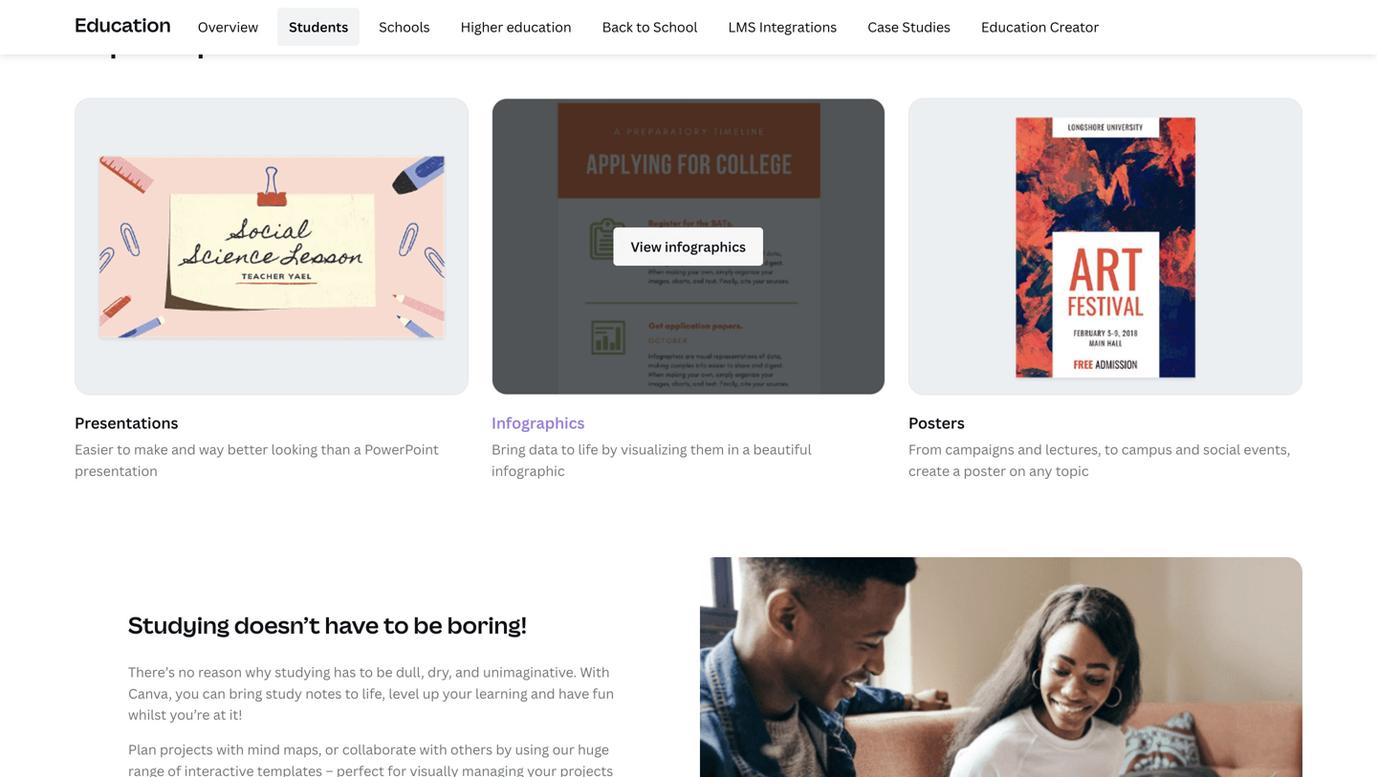Task type: locate. For each thing, give the bounding box(es) containing it.
students
[[352, 22, 489, 63]]

1 vertical spatial for
[[388, 762, 407, 778]]

visually
[[410, 762, 459, 778]]

bring data to life by visualizing them in a beautiful infographic
[[492, 441, 812, 480]]

in
[[728, 441, 739, 459]]

education
[[507, 18, 572, 36]]

1 horizontal spatial a
[[743, 441, 750, 459]]

0 horizontal spatial by
[[496, 741, 512, 759]]

for left schools link
[[298, 22, 346, 63]]

case studies
[[868, 18, 951, 36]]

easier
[[75, 441, 114, 459]]

range
[[128, 762, 164, 778]]

by up managing
[[496, 741, 512, 759]]

to inside bring data to life by visualizing them in a beautiful infographic
[[561, 441, 575, 459]]

a right create
[[953, 462, 961, 480]]

0 horizontal spatial a
[[354, 441, 361, 459]]

and left 'social'
[[1176, 441, 1200, 459]]

menu bar
[[179, 8, 1111, 46]]

1 vertical spatial your
[[527, 762, 557, 778]]

1 vertical spatial by
[[496, 741, 512, 759]]

by right life
[[602, 441, 618, 459]]

social
[[1204, 441, 1241, 459]]

has
[[334, 663, 356, 682]]

and
[[171, 441, 196, 459], [1018, 441, 1042, 459], [1176, 441, 1200, 459], [455, 663, 480, 682], [531, 685, 555, 703]]

a for presentations
[[354, 441, 361, 459]]

presentations
[[75, 413, 178, 433]]

a
[[354, 441, 361, 459], [743, 441, 750, 459], [953, 462, 961, 480]]

mind
[[247, 741, 280, 759]]

posters
[[909, 413, 965, 433]]

lectures,
[[1046, 441, 1102, 459]]

be up the life,
[[376, 663, 393, 682]]

looking
[[271, 441, 318, 459]]

0 vertical spatial by
[[602, 441, 618, 459]]

0 vertical spatial your
[[443, 685, 472, 703]]

topic
[[1056, 462, 1089, 480]]

to up presentation on the left bottom
[[117, 441, 131, 459]]

easier to make and way better looking than a powerpoint presentation
[[75, 441, 439, 480]]

top
[[75, 22, 130, 63]]

data
[[529, 441, 558, 459]]

and down unimaginative.
[[531, 685, 555, 703]]

them
[[691, 441, 724, 459]]

1 vertical spatial templates
[[257, 762, 322, 778]]

or
[[325, 741, 339, 759]]

case studies link
[[856, 8, 962, 46]]

better
[[227, 441, 268, 459]]

study
[[266, 685, 302, 703]]

studying
[[128, 610, 230, 641]]

education inside menu bar
[[981, 18, 1047, 36]]

with up "visually"
[[420, 741, 447, 759]]

0 horizontal spatial with
[[216, 741, 244, 759]]

powerpoint
[[365, 441, 439, 459]]

fun
[[593, 685, 614, 703]]

have left fun
[[559, 685, 589, 703]]

way
[[199, 441, 224, 459]]

interactive
[[184, 762, 254, 778]]

make
[[134, 441, 168, 459]]

infographics
[[492, 413, 585, 433]]

you're
[[170, 706, 210, 724]]

0 horizontal spatial education
[[75, 11, 171, 38]]

to right back
[[636, 18, 650, 36]]

1 horizontal spatial education
[[981, 18, 1047, 36]]

to
[[636, 18, 650, 36], [117, 441, 131, 459], [561, 441, 575, 459], [1105, 441, 1119, 459], [384, 610, 409, 641], [359, 663, 373, 682], [345, 685, 359, 703]]

be up dry,
[[414, 610, 443, 641]]

plan
[[128, 741, 157, 759]]

to inside from campaigns and lectures, to campus and social events, create a poster on any topic
[[1105, 441, 1119, 459]]

a right in
[[743, 441, 750, 459]]

1 horizontal spatial your
[[527, 762, 557, 778]]

education
[[75, 11, 171, 38], [981, 18, 1047, 36]]

your
[[443, 685, 472, 703], [527, 762, 557, 778]]

0 horizontal spatial be
[[376, 663, 393, 682]]

1 horizontal spatial with
[[420, 741, 447, 759]]

education for education creator
[[981, 18, 1047, 36]]

to left life
[[561, 441, 575, 459]]

by
[[602, 441, 618, 459], [496, 741, 512, 759]]

templates
[[136, 22, 292, 63], [257, 762, 322, 778]]

and right dry,
[[455, 663, 480, 682]]

1 horizontal spatial for
[[388, 762, 407, 778]]

up
[[423, 685, 439, 703]]

0 horizontal spatial your
[[443, 685, 472, 703]]

2 horizontal spatial a
[[953, 462, 961, 480]]

1 with from the left
[[216, 741, 244, 759]]

life,
[[362, 685, 386, 703]]

–
[[326, 762, 333, 778]]

events,
[[1244, 441, 1291, 459]]

with up interactive
[[216, 741, 244, 759]]

be inside there's no reason why studying has to be dull, dry, and unimaginative. with canva, you can bring study notes to life, level up your learning and have fun whilst you're at it!
[[376, 663, 393, 682]]

1 horizontal spatial have
[[559, 685, 589, 703]]

0 vertical spatial for
[[298, 22, 346, 63]]

have
[[325, 610, 379, 641], [559, 685, 589, 703]]

maps,
[[283, 741, 322, 759]]

from campaigns and lectures, to campus and social events, create a poster on any topic
[[909, 441, 1291, 480]]

higher education
[[461, 18, 572, 36]]

others
[[451, 741, 493, 759]]

and inside easier to make and way better looking than a powerpoint presentation
[[171, 441, 196, 459]]

life
[[578, 441, 598, 459]]

have up has
[[325, 610, 379, 641]]

1 vertical spatial have
[[559, 685, 589, 703]]

it!
[[229, 706, 242, 724]]

creator
[[1050, 18, 1099, 36]]

a inside bring data to life by visualizing them in a beautiful infographic
[[743, 441, 750, 459]]

whilst
[[128, 706, 167, 724]]

for down collaborate
[[388, 762, 407, 778]]

unimaginative.
[[483, 663, 577, 682]]

to left campus
[[1105, 441, 1119, 459]]

a inside easier to make and way better looking than a powerpoint presentation
[[354, 441, 361, 459]]

templates inside plan projects with mind maps, or collaborate with others by using our huge range of interactive templates – perfect for visually managing your project
[[257, 762, 322, 778]]

0 vertical spatial be
[[414, 610, 443, 641]]

1 horizontal spatial by
[[602, 441, 618, 459]]

and left 'way'
[[171, 441, 196, 459]]

lms integrations link
[[717, 8, 849, 46]]

your right up
[[443, 685, 472, 703]]

0 horizontal spatial have
[[325, 610, 379, 641]]

schools link
[[368, 8, 442, 46]]

1 vertical spatial be
[[376, 663, 393, 682]]

on
[[1010, 462, 1026, 480]]

to up dull,
[[384, 610, 409, 641]]

bring
[[492, 441, 526, 459]]

be
[[414, 610, 443, 641], [376, 663, 393, 682]]

your down 'using'
[[527, 762, 557, 778]]

to inside back to school link
[[636, 18, 650, 36]]

back to school
[[602, 18, 698, 36]]

a right than
[[354, 441, 361, 459]]

there's
[[128, 663, 175, 682]]



Task type: describe. For each thing, give the bounding box(es) containing it.
student presentation image
[[76, 99, 468, 395]]

why
[[245, 663, 271, 682]]

studying
[[275, 663, 330, 682]]

learning
[[475, 685, 528, 703]]

students link
[[278, 8, 360, 46]]

infographic
[[492, 462, 565, 480]]

at
[[213, 706, 226, 724]]

huge
[[578, 741, 609, 759]]

canva,
[[128, 685, 172, 703]]

poster
[[964, 462, 1006, 480]]

beautiful
[[753, 441, 812, 459]]

notes
[[305, 685, 342, 703]]

managing
[[462, 762, 524, 778]]

education creator
[[981, 18, 1099, 36]]

plan projects with mind maps, or collaborate with others by using our huge range of interactive templates – perfect for visually managing your project
[[128, 741, 613, 778]]

perfect
[[337, 762, 384, 778]]

student poster image
[[910, 99, 1302, 395]]

0 horizontal spatial for
[[298, 22, 346, 63]]

back to school link
[[591, 8, 709, 46]]

a for infographics
[[743, 441, 750, 459]]

integrations
[[759, 18, 837, 36]]

higher education link
[[449, 8, 583, 46]]

studying doesn't have to be boring!
[[128, 610, 527, 641]]

boring!
[[447, 610, 527, 641]]

reason
[[198, 663, 242, 682]]

collaborate
[[342, 741, 416, 759]]

by inside bring data to life by visualizing them in a beautiful infographic
[[602, 441, 618, 459]]

a inside from campaigns and lectures, to campus and social events, create a poster on any topic
[[953, 462, 961, 480]]

bring
[[229, 685, 262, 703]]

higher
[[461, 18, 503, 36]]

campaigns
[[945, 441, 1015, 459]]

school
[[653, 18, 698, 36]]

level
[[389, 685, 419, 703]]

students
[[289, 18, 348, 36]]

menu bar containing overview
[[179, 8, 1111, 46]]

there's no reason why studying has to be dull, dry, and unimaginative. with canva, you can bring study notes to life, level up your learning and have fun whilst you're at it!
[[128, 663, 614, 724]]

visualizing
[[621, 441, 687, 459]]

projects
[[160, 741, 213, 759]]

for inside plan projects with mind maps, or collaborate with others by using our huge range of interactive templates – perfect for visually managing your project
[[388, 762, 407, 778]]

no
[[178, 663, 195, 682]]

you
[[175, 685, 199, 703]]

education creator link
[[970, 8, 1111, 46]]

lms integrations
[[728, 18, 837, 36]]

have inside there's no reason why studying has to be dull, dry, and unimaginative. with canva, you can bring study notes to life, level up your learning and have fun whilst you're at it!
[[559, 685, 589, 703]]

and up any
[[1018, 441, 1042, 459]]

campus
[[1122, 441, 1173, 459]]

of
[[168, 762, 181, 778]]

to inside easier to make and way better looking than a powerpoint presentation
[[117, 441, 131, 459]]

dry,
[[428, 663, 452, 682]]

using
[[515, 741, 549, 759]]

to right has
[[359, 663, 373, 682]]

2 with from the left
[[420, 741, 447, 759]]

0 vertical spatial have
[[325, 610, 379, 641]]

0 vertical spatial templates
[[136, 22, 292, 63]]

doesn't
[[234, 610, 320, 641]]

student infographic image
[[473, 84, 904, 409]]

from
[[909, 441, 942, 459]]

top templates for students
[[75, 22, 489, 63]]

schools
[[379, 18, 430, 36]]

education for education
[[75, 11, 171, 38]]

overview
[[198, 18, 258, 36]]

case
[[868, 18, 899, 36]]

back
[[602, 18, 633, 36]]

overview link
[[186, 8, 270, 46]]

1 horizontal spatial be
[[414, 610, 443, 641]]

any
[[1029, 462, 1053, 480]]

lms
[[728, 18, 756, 36]]

by inside plan projects with mind maps, or collaborate with others by using our huge range of interactive templates – perfect for visually managing your project
[[496, 741, 512, 759]]

dull,
[[396, 663, 424, 682]]

with
[[580, 663, 610, 682]]

presentation
[[75, 462, 158, 480]]

our
[[553, 741, 575, 759]]

can
[[202, 685, 226, 703]]

your inside plan projects with mind maps, or collaborate with others by using our huge range of interactive templates – perfect for visually managing your project
[[527, 762, 557, 778]]

studies
[[902, 18, 951, 36]]

than
[[321, 441, 351, 459]]

to left the life,
[[345, 685, 359, 703]]

your inside there's no reason why studying has to be dull, dry, and unimaginative. with canva, you can bring study notes to life, level up your learning and have fun whilst you're at it!
[[443, 685, 472, 703]]



Task type: vqa. For each thing, say whether or not it's contained in the screenshot.
"have"
yes



